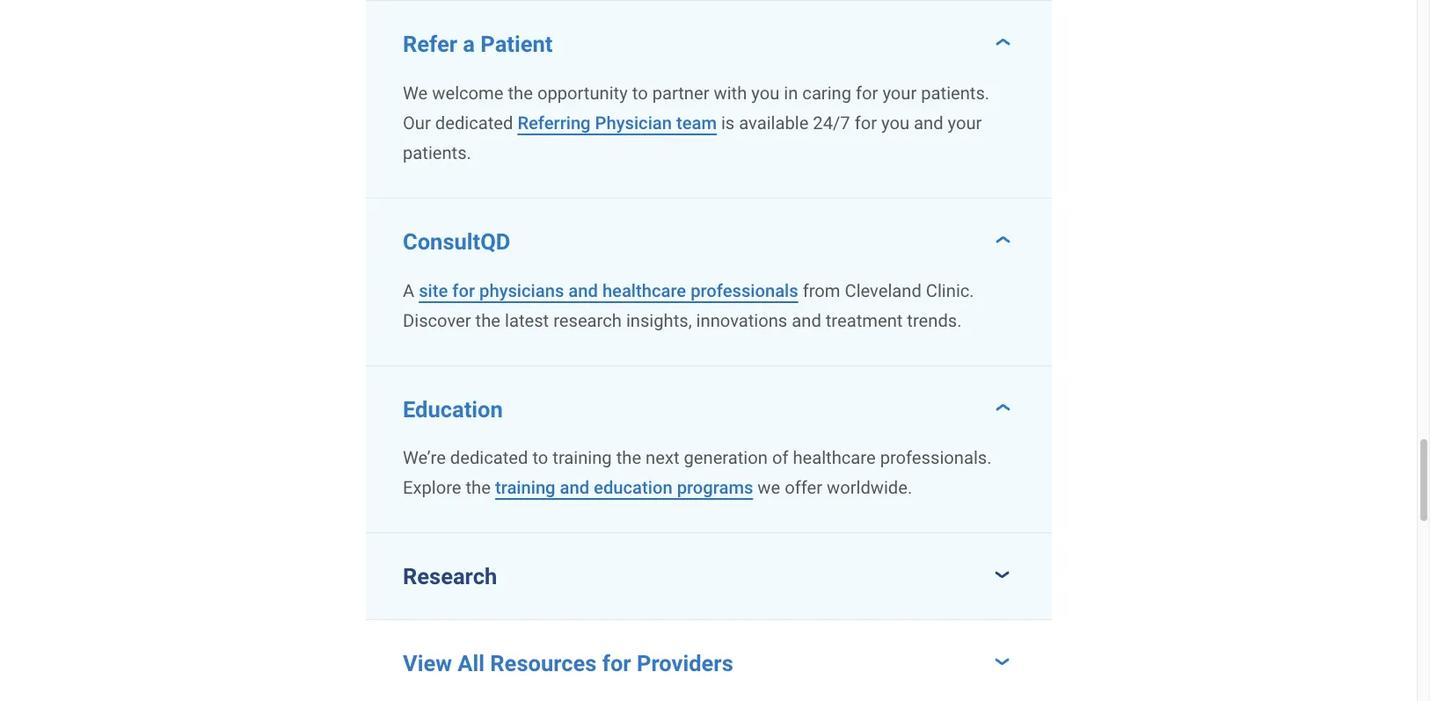 Task type: locate. For each thing, give the bounding box(es) containing it.
0 vertical spatial to
[[632, 82, 648, 103]]

1 horizontal spatial your
[[948, 112, 982, 133]]

for right caring
[[856, 82, 878, 103]]

1 vertical spatial healthcare
[[793, 448, 876, 469]]

1 horizontal spatial you
[[881, 112, 910, 133]]

we
[[758, 478, 780, 499]]

view
[[403, 651, 452, 678]]

1 vertical spatial you
[[881, 112, 910, 133]]

for inside tab
[[602, 651, 631, 678]]

healthcare
[[602, 280, 686, 301], [793, 448, 876, 469]]

consultqd
[[403, 228, 510, 255]]

physician
[[595, 112, 672, 133]]

a
[[403, 280, 414, 301]]

training and education programs we offer worldwide.
[[495, 478, 912, 499]]

you inside is available 24/7 for you and your patients.
[[881, 112, 910, 133]]

you right 24/7
[[881, 112, 910, 133]]

for left providers on the bottom of page
[[602, 651, 631, 678]]

with
[[714, 82, 747, 103]]

for inside the we welcome the opportunity to partner with you in caring for your patients. our dedicated
[[856, 82, 878, 103]]

0 horizontal spatial healthcare
[[602, 280, 686, 301]]

0 vertical spatial training
[[553, 448, 612, 469]]

0 horizontal spatial your
[[883, 82, 917, 103]]

professionals.
[[880, 448, 992, 469]]

research tab
[[365, 534, 1052, 620]]

available
[[739, 112, 809, 133]]

patients.
[[921, 82, 990, 103], [403, 142, 471, 163]]

dedicated down education
[[450, 448, 528, 469]]

1 horizontal spatial healthcare
[[793, 448, 876, 469]]

0 horizontal spatial to
[[533, 448, 548, 469]]

clinic.
[[926, 280, 974, 301]]

all
[[458, 651, 485, 678]]

innovations
[[696, 310, 787, 331]]

the inside from cleveland clinic. discover the latest research insights, innovations and treatment trends.
[[476, 310, 501, 331]]

a site for physicians and healthcare professionals
[[403, 280, 798, 301]]

you left in
[[751, 82, 780, 103]]

partner
[[652, 82, 709, 103]]

0 vertical spatial dedicated
[[435, 112, 513, 133]]

dedicated down welcome
[[435, 112, 513, 133]]

0 vertical spatial you
[[751, 82, 780, 103]]

the left "latest"
[[476, 310, 501, 331]]

referring physician team
[[518, 112, 717, 133]]

your inside the we welcome the opportunity to partner with you in caring for your patients. our dedicated
[[883, 82, 917, 103]]

dedicated
[[435, 112, 513, 133], [450, 448, 528, 469]]

training and education programs link
[[495, 478, 753, 499]]

to
[[632, 82, 648, 103], [533, 448, 548, 469]]

1 vertical spatial your
[[948, 112, 982, 133]]

dedicated inside the we're dedicated to training the next generation of healthcare professionals. explore the
[[450, 448, 528, 469]]

site
[[419, 280, 448, 301]]

the up referring
[[508, 82, 533, 103]]

site for physicians and healthcare professionals link
[[419, 280, 798, 301]]

your
[[883, 82, 917, 103], [948, 112, 982, 133]]

0 horizontal spatial you
[[751, 82, 780, 103]]

you
[[751, 82, 780, 103], [881, 112, 910, 133]]

patients. inside is available 24/7 for you and your patients.
[[403, 142, 471, 163]]

training
[[553, 448, 612, 469], [495, 478, 556, 499]]

1 horizontal spatial patients.
[[921, 82, 990, 103]]

dedicated inside the we welcome the opportunity to partner with you in caring for your patients. our dedicated
[[435, 112, 513, 133]]

1 vertical spatial to
[[533, 448, 548, 469]]

0 vertical spatial your
[[883, 82, 917, 103]]

the
[[508, 82, 533, 103], [476, 310, 501, 331], [616, 448, 641, 469], [466, 478, 491, 499]]

1 vertical spatial patients.
[[403, 142, 471, 163]]

healthcare up insights,
[[602, 280, 686, 301]]

research
[[553, 310, 622, 331]]

1 horizontal spatial to
[[632, 82, 648, 103]]

0 vertical spatial healthcare
[[602, 280, 686, 301]]

next
[[646, 448, 680, 469]]

education tab
[[365, 366, 1052, 430]]

for
[[856, 82, 878, 103], [855, 112, 877, 133], [452, 280, 475, 301], [602, 651, 631, 678]]

our
[[403, 112, 431, 133]]

for right 24/7
[[855, 112, 877, 133]]

healthcare up offer
[[793, 448, 876, 469]]

to inside the we welcome the opportunity to partner with you in caring for your patients. our dedicated
[[632, 82, 648, 103]]

professionals
[[691, 280, 798, 301]]

1 vertical spatial dedicated
[[450, 448, 528, 469]]

0 vertical spatial patients.
[[921, 82, 990, 103]]

0 horizontal spatial patients.
[[403, 142, 471, 163]]

refer a patient
[[403, 31, 553, 57]]

and
[[914, 112, 943, 133], [568, 280, 598, 301], [792, 310, 821, 331], [560, 478, 589, 499]]

and inside from cleveland clinic. discover the latest research insights, innovations and treatment trends.
[[792, 310, 821, 331]]



Task type: describe. For each thing, give the bounding box(es) containing it.
you inside the we welcome the opportunity to partner with you in caring for your patients. our dedicated
[[751, 82, 780, 103]]

resources
[[490, 651, 597, 678]]

referring
[[518, 112, 591, 133]]

a
[[463, 31, 475, 57]]

cleveland
[[845, 280, 922, 301]]

we welcome the opportunity to partner with you in caring for your patients. our dedicated
[[403, 82, 990, 133]]

patient
[[481, 31, 553, 57]]

we're
[[403, 448, 446, 469]]

research
[[403, 564, 497, 591]]

for inside is available 24/7 for you and your patients.
[[855, 112, 877, 133]]

consultqd tab
[[365, 198, 1052, 262]]

24/7
[[813, 112, 850, 133]]

insights,
[[626, 310, 692, 331]]

providers
[[637, 651, 733, 678]]

from
[[803, 280, 840, 301]]

your inside is available 24/7 for you and your patients.
[[948, 112, 982, 133]]

the inside the we welcome the opportunity to partner with you in caring for your patients. our dedicated
[[508, 82, 533, 103]]

in
[[784, 82, 798, 103]]

refer a patient tab
[[365, 1, 1052, 64]]

and inside is available 24/7 for you and your patients.
[[914, 112, 943, 133]]

from cleveland clinic. discover the latest research insights, innovations and treatment trends.
[[403, 280, 974, 331]]

treatment
[[826, 310, 903, 331]]

we
[[403, 82, 428, 103]]

1 vertical spatial training
[[495, 478, 556, 499]]

of
[[772, 448, 788, 469]]

offer
[[785, 478, 822, 499]]

is available 24/7 for you and your patients.
[[403, 112, 982, 163]]

refer
[[403, 31, 457, 57]]

training inside the we're dedicated to training the next generation of healthcare professionals. explore the
[[553, 448, 612, 469]]

the up education
[[616, 448, 641, 469]]

for right site
[[452, 280, 475, 301]]

view all resources for providers
[[403, 651, 733, 678]]

discover
[[403, 310, 471, 331]]

opportunity
[[537, 82, 628, 103]]

caring
[[802, 82, 852, 103]]

physicians
[[479, 280, 564, 301]]

welcome
[[432, 82, 504, 103]]

latest
[[505, 310, 549, 331]]

referring physician team link
[[518, 112, 717, 133]]

healthcare inside the we're dedicated to training the next generation of healthcare professionals. explore the
[[793, 448, 876, 469]]

the right explore
[[466, 478, 491, 499]]

generation
[[684, 448, 768, 469]]

we're dedicated to training the next generation of healthcare professionals. explore the
[[403, 448, 992, 499]]

programs
[[677, 478, 753, 499]]

view all resources for providers tab
[[365, 621, 1052, 702]]

is
[[721, 112, 735, 133]]

education
[[403, 396, 503, 423]]

explore
[[403, 478, 461, 499]]

team
[[676, 112, 717, 133]]

to inside the we're dedicated to training the next generation of healthcare professionals. explore the
[[533, 448, 548, 469]]

trends.
[[907, 310, 962, 331]]

worldwide.
[[827, 478, 912, 499]]

education
[[594, 478, 673, 499]]

patients. inside the we welcome the opportunity to partner with you in caring for your patients. our dedicated
[[921, 82, 990, 103]]



Task type: vqa. For each thing, say whether or not it's contained in the screenshot.
Helpful
no



